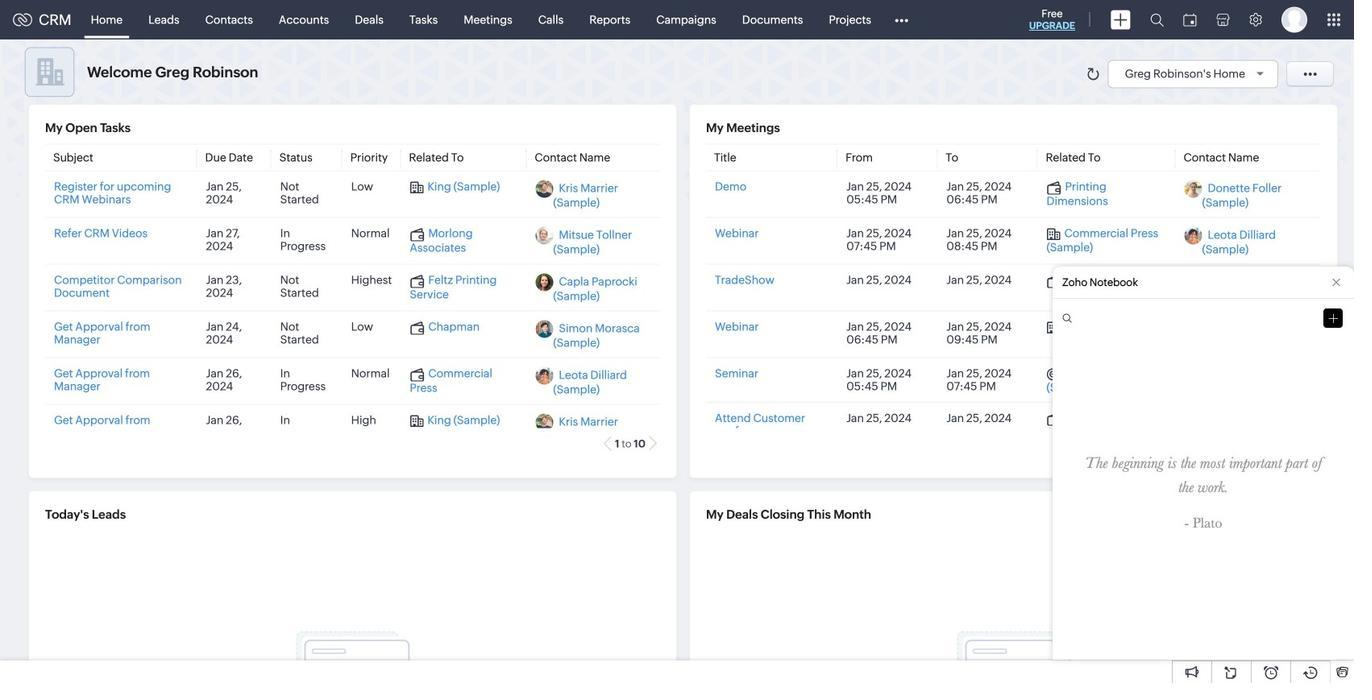 Task type: locate. For each thing, give the bounding box(es) containing it.
logo image
[[13, 13, 32, 26]]

profile image
[[1282, 7, 1308, 33]]

profile element
[[1273, 0, 1318, 39]]



Task type: vqa. For each thing, say whether or not it's contained in the screenshot.
Products
no



Task type: describe. For each thing, give the bounding box(es) containing it.
search element
[[1141, 0, 1174, 40]]

create menu image
[[1111, 10, 1132, 29]]

calendar image
[[1184, 13, 1198, 26]]

search image
[[1151, 13, 1165, 27]]

create menu element
[[1102, 0, 1141, 39]]

Other Modules field
[[885, 7, 919, 33]]



